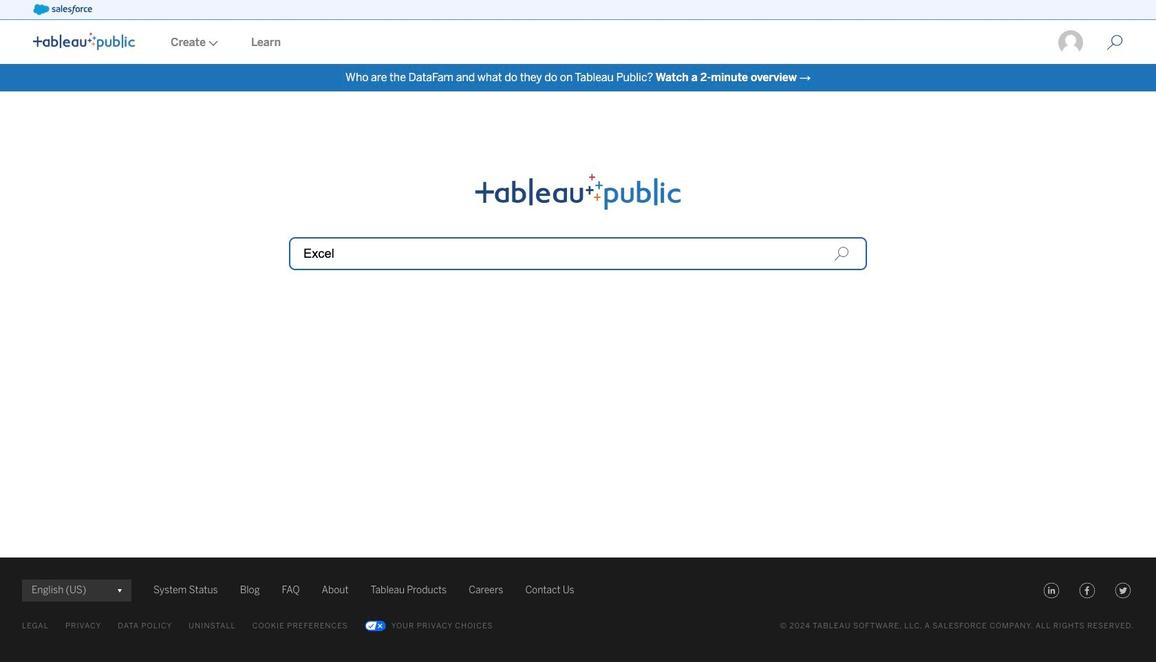 Task type: locate. For each thing, give the bounding box(es) containing it.
selected language element
[[32, 580, 122, 602]]

Search input field
[[289, 237, 867, 270]]

logo image
[[33, 32, 135, 50]]

christina.overa image
[[1057, 29, 1085, 56]]

go to search image
[[1090, 34, 1140, 51]]



Task type: describe. For each thing, give the bounding box(es) containing it.
search image
[[834, 246, 849, 262]]

salesforce logo image
[[33, 4, 92, 15]]

create image
[[206, 41, 218, 46]]



Task type: vqa. For each thing, say whether or not it's contained in the screenshot.
3rd Remove Favorite button from right
no



